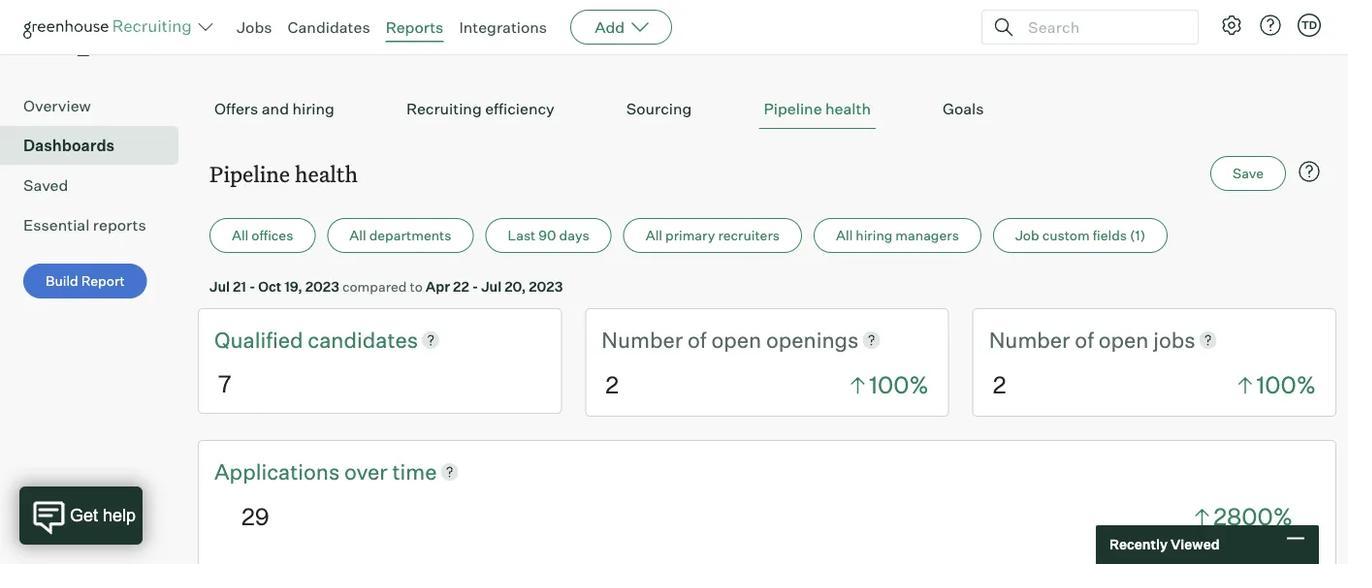 Task type: locate. For each thing, give the bounding box(es) containing it.
health
[[826, 99, 871, 119], [295, 159, 358, 188]]

1 of from the left
[[688, 327, 707, 353]]

0 horizontal spatial number of open
[[602, 327, 767, 353]]

recently
[[1110, 537, 1168, 554]]

all
[[232, 227, 249, 244], [350, 227, 366, 244], [646, 227, 663, 244], [837, 227, 853, 244]]

build report button
[[23, 264, 147, 299]]

td button
[[1298, 14, 1322, 37]]

100% for openings
[[870, 371, 929, 400]]

2023 right 20,
[[529, 278, 563, 295]]

-
[[249, 278, 256, 295], [472, 278, 479, 295]]

tab list
[[210, 89, 1326, 129]]

2023
[[305, 278, 340, 295], [529, 278, 563, 295]]

0 horizontal spatial jul
[[210, 278, 230, 295]]

0 horizontal spatial open
[[712, 327, 762, 353]]

2 open from the left
[[1099, 327, 1149, 353]]

1 horizontal spatial pipeline health
[[764, 99, 871, 119]]

0 horizontal spatial pipeline health
[[210, 159, 358, 188]]

2 number of open from the left
[[989, 327, 1154, 353]]

job custom fields (1) button
[[994, 219, 1169, 253]]

0 horizontal spatial 2023
[[305, 278, 340, 295]]

number of open
[[602, 327, 767, 353], [989, 327, 1154, 353]]

all for all departments
[[350, 227, 366, 244]]

faq image
[[1298, 160, 1322, 184]]

1 100% from the left
[[870, 371, 929, 400]]

jul 21 - oct 19, 2023 compared to apr 22 - jul 20, 2023
[[210, 278, 563, 295]]

0 vertical spatial pipeline health
[[764, 99, 871, 119]]

0 vertical spatial health
[[826, 99, 871, 119]]

hiring
[[293, 99, 335, 119], [856, 227, 893, 244]]

integrations link
[[459, 17, 547, 37]]

last 90 days
[[508, 227, 590, 244]]

candidates
[[288, 17, 370, 37]]

1 horizontal spatial 2023
[[529, 278, 563, 295]]

open left jobs
[[1099, 327, 1149, 353]]

0 horizontal spatial 100%
[[870, 371, 929, 400]]

open for openings
[[712, 327, 762, 353]]

1 jul from the left
[[210, 278, 230, 295]]

- right 21
[[249, 278, 256, 295]]

1 horizontal spatial open
[[1099, 327, 1149, 353]]

0 horizontal spatial pipeline
[[210, 159, 290, 188]]

reports right candidates link
[[386, 17, 444, 37]]

open
[[712, 327, 762, 353], [1099, 327, 1149, 353]]

1 vertical spatial pipeline
[[210, 159, 290, 188]]

0 horizontal spatial -
[[249, 278, 256, 295]]

candidates link
[[308, 325, 418, 355]]

29
[[242, 502, 270, 532]]

add button
[[571, 10, 673, 45]]

0 horizontal spatial health
[[295, 159, 358, 188]]

1 2 from the left
[[606, 371, 619, 400]]

hiring left managers
[[856, 227, 893, 244]]

essential reports
[[23, 216, 146, 235]]

1 horizontal spatial 2
[[993, 371, 1007, 400]]

2 all from the left
[[350, 227, 366, 244]]

0 vertical spatial pipeline
[[764, 99, 822, 119]]

of
[[688, 327, 707, 353], [1076, 327, 1095, 353]]

all left managers
[[837, 227, 853, 244]]

number for openings
[[602, 327, 683, 353]]

2 jul from the left
[[481, 278, 502, 295]]

1 horizontal spatial health
[[826, 99, 871, 119]]

2 for openings
[[606, 371, 619, 400]]

last 90 days button
[[486, 219, 612, 253]]

hiring right and in the top of the page
[[293, 99, 335, 119]]

pipeline health
[[764, 99, 871, 119], [210, 159, 358, 188]]

0 horizontal spatial of
[[688, 327, 707, 353]]

2 - from the left
[[472, 278, 479, 295]]

managers
[[896, 227, 960, 244]]

save
[[1233, 165, 1264, 182]]

all offices
[[232, 227, 293, 244]]

1 horizontal spatial pipeline
[[764, 99, 822, 119]]

2 of from the left
[[1076, 327, 1095, 353]]

3 all from the left
[[646, 227, 663, 244]]

jul left 21
[[210, 278, 230, 295]]

1 horizontal spatial jul
[[481, 278, 502, 295]]

build
[[46, 273, 78, 290]]

2 for jobs
[[993, 371, 1007, 400]]

- right the 22
[[472, 278, 479, 295]]

4 all from the left
[[837, 227, 853, 244]]

open left openings
[[712, 327, 762, 353]]

100%
[[870, 371, 929, 400], [1257, 371, 1317, 400]]

all left the offices
[[232, 227, 249, 244]]

2
[[606, 371, 619, 400], [993, 371, 1007, 400]]

over link
[[345, 457, 393, 487]]

recruiters
[[718, 227, 780, 244]]

fields
[[1093, 227, 1128, 244]]

2 number from the left
[[989, 327, 1071, 353]]

reports up overview link
[[23, 1, 181, 58]]

hiring inside tab list
[[293, 99, 335, 119]]

19,
[[284, 278, 303, 295]]

0 horizontal spatial hiring
[[293, 99, 335, 119]]

goals button
[[938, 89, 989, 129]]

Search text field
[[1024, 13, 1181, 41]]

pipeline health button
[[759, 89, 876, 129]]

jobs
[[237, 17, 272, 37]]

viewed
[[1171, 537, 1220, 554]]

reports
[[23, 1, 181, 58], [386, 17, 444, 37]]

2 100% from the left
[[1257, 371, 1317, 400]]

tab list containing offers and hiring
[[210, 89, 1326, 129]]

1 number of open from the left
[[602, 327, 767, 353]]

all for all offices
[[232, 227, 249, 244]]

2 2 from the left
[[993, 371, 1007, 400]]

1 horizontal spatial -
[[472, 278, 479, 295]]

dashboards link
[[23, 134, 171, 157]]

1 number from the left
[[602, 327, 683, 353]]

0 vertical spatial hiring
[[293, 99, 335, 119]]

1 open from the left
[[712, 327, 762, 353]]

all hiring managers
[[837, 227, 960, 244]]

all left departments
[[350, 227, 366, 244]]

days
[[560, 227, 590, 244]]

1 horizontal spatial of
[[1076, 327, 1095, 353]]

1 horizontal spatial 100%
[[1257, 371, 1317, 400]]

2023 right 19, at the left of page
[[305, 278, 340, 295]]

open for jobs
[[1099, 327, 1149, 353]]

number
[[602, 327, 683, 353], [989, 327, 1071, 353]]

1 vertical spatial hiring
[[856, 227, 893, 244]]

1 all from the left
[[232, 227, 249, 244]]

1 horizontal spatial number of open
[[989, 327, 1154, 353]]

over
[[345, 458, 388, 485]]

1 horizontal spatial hiring
[[856, 227, 893, 244]]

0 horizontal spatial number
[[602, 327, 683, 353]]

td button
[[1294, 10, 1326, 41]]

1 - from the left
[[249, 278, 256, 295]]

openings
[[767, 327, 859, 353]]

0 horizontal spatial 2
[[606, 371, 619, 400]]

jul
[[210, 278, 230, 295], [481, 278, 502, 295]]

all left primary
[[646, 227, 663, 244]]

pipeline
[[764, 99, 822, 119], [210, 159, 290, 188]]

1 horizontal spatial number
[[989, 327, 1071, 353]]

jul left 20,
[[481, 278, 502, 295]]

offers
[[214, 99, 258, 119]]



Task type: vqa. For each thing, say whether or not it's contained in the screenshot.
Candidate Tags
no



Task type: describe. For each thing, give the bounding box(es) containing it.
reports
[[93, 216, 146, 235]]

to
[[410, 278, 423, 295]]

all departments
[[350, 227, 452, 244]]

22
[[453, 278, 470, 295]]

departments
[[369, 227, 452, 244]]

essential reports link
[[23, 214, 171, 237]]

reports link
[[386, 17, 444, 37]]

pipeline inside button
[[764, 99, 822, 119]]

sourcing
[[627, 99, 692, 119]]

qualified
[[214, 327, 308, 353]]

primary
[[666, 227, 716, 244]]

all primary recruiters button
[[624, 219, 803, 253]]

add
[[595, 17, 625, 37]]

100% for jobs
[[1257, 371, 1317, 400]]

report
[[81, 273, 125, 290]]

oct
[[258, 278, 282, 295]]

dashboards
[[23, 136, 115, 155]]

candidates
[[308, 327, 418, 353]]

all offices button
[[210, 219, 316, 253]]

and
[[262, 99, 289, 119]]

goals
[[943, 99, 984, 119]]

7
[[218, 369, 232, 398]]

recruiting efficiency button
[[402, 89, 560, 129]]

jobs link
[[237, 17, 272, 37]]

greenhouse recruiting image
[[23, 16, 198, 39]]

all departments button
[[327, 219, 474, 253]]

time link
[[393, 457, 437, 487]]

0 horizontal spatial reports
[[23, 1, 181, 58]]

all for all primary recruiters
[[646, 227, 663, 244]]

saved link
[[23, 174, 171, 197]]

compared
[[342, 278, 407, 295]]

2 2023 from the left
[[529, 278, 563, 295]]

(1)
[[1131, 227, 1146, 244]]

health inside button
[[826, 99, 871, 119]]

21
[[233, 278, 247, 295]]

number for jobs
[[989, 327, 1071, 353]]

offers and hiring
[[214, 99, 335, 119]]

last
[[508, 227, 536, 244]]

all hiring managers button
[[814, 219, 982, 253]]

time
[[393, 458, 437, 485]]

recently viewed
[[1110, 537, 1220, 554]]

build report
[[46, 273, 125, 290]]

1 vertical spatial pipeline health
[[210, 159, 358, 188]]

1 horizontal spatial reports
[[386, 17, 444, 37]]

number of open for jobs
[[989, 327, 1154, 353]]

apr
[[426, 278, 450, 295]]

number of open for openings
[[602, 327, 767, 353]]

overview link
[[23, 94, 171, 118]]

90
[[539, 227, 557, 244]]

qualified link
[[214, 325, 308, 355]]

all primary recruiters
[[646, 227, 780, 244]]

td
[[1302, 18, 1318, 32]]

candidates link
[[288, 17, 370, 37]]

sourcing button
[[622, 89, 697, 129]]

essential
[[23, 216, 90, 235]]

integrations
[[459, 17, 547, 37]]

pipeline health inside button
[[764, 99, 871, 119]]

job
[[1016, 227, 1040, 244]]

efficiency
[[485, 99, 555, 119]]

20,
[[505, 278, 526, 295]]

1 vertical spatial health
[[295, 159, 358, 188]]

applications link
[[214, 457, 345, 487]]

configure image
[[1221, 14, 1244, 37]]

job custom fields (1)
[[1016, 227, 1146, 244]]

all for all hiring managers
[[837, 227, 853, 244]]

of for jobs
[[1076, 327, 1095, 353]]

save button
[[1211, 156, 1287, 191]]

applications over
[[214, 458, 393, 485]]

recruiting efficiency
[[406, 99, 555, 119]]

offices
[[252, 227, 293, 244]]

applications
[[214, 458, 340, 485]]

offers and hiring button
[[210, 89, 340, 129]]

overview
[[23, 96, 91, 116]]

jobs
[[1154, 327, 1196, 353]]

2800%
[[1214, 502, 1294, 532]]

custom
[[1043, 227, 1090, 244]]

1 2023 from the left
[[305, 278, 340, 295]]

of for openings
[[688, 327, 707, 353]]

saved
[[23, 176, 68, 195]]

recruiting
[[406, 99, 482, 119]]



